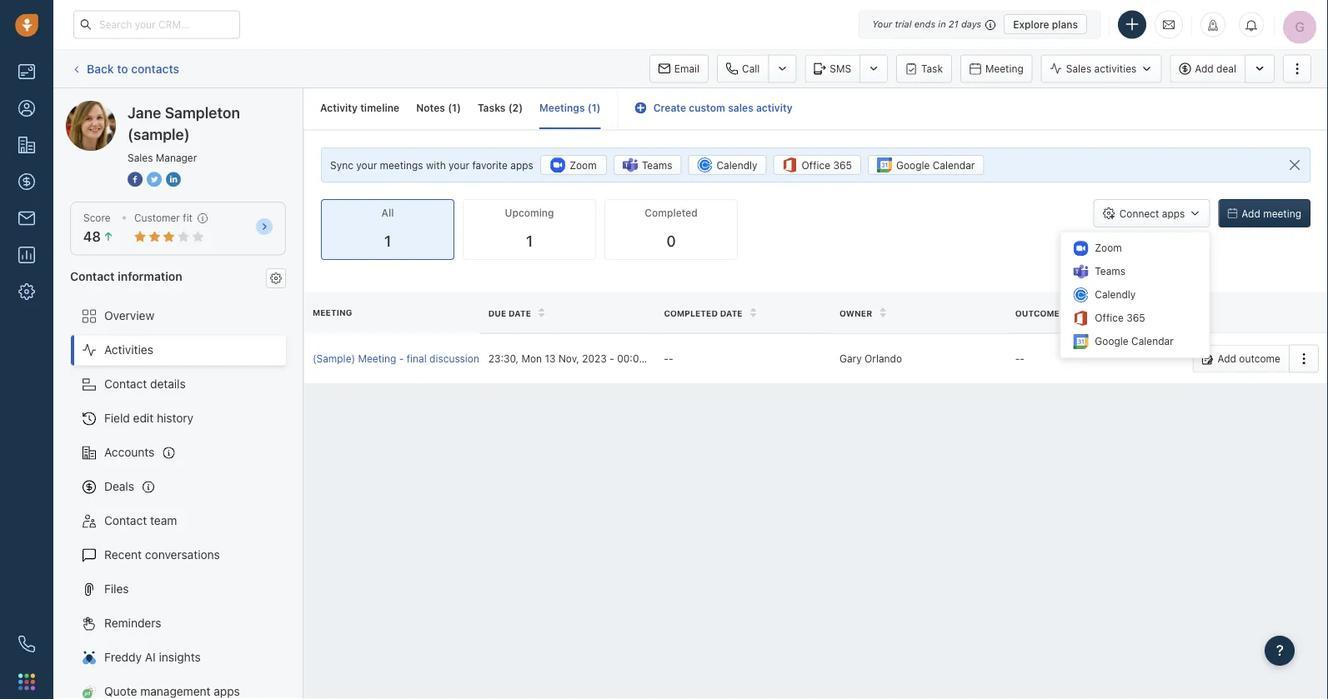 Task type: describe. For each thing, give the bounding box(es) containing it.
owner
[[840, 308, 872, 318]]

date for completed date
[[720, 308, 743, 318]]

(sample) meeting - final discussion about the deal
[[313, 353, 550, 365]]

outcome
[[1240, 353, 1281, 365]]

back to contacts link
[[70, 56, 180, 82]]

23:30, mon 13 nov, 2023 - 00:00, wed 15 nov, 2023
[[488, 353, 737, 365]]

activity timeline
[[320, 102, 400, 114]]

connect
[[1120, 208, 1160, 219]]

activity
[[320, 102, 358, 114]]

linkedin circled image
[[166, 170, 181, 188]]

add deal
[[1195, 63, 1237, 75]]

about
[[482, 353, 509, 365]]

meeting inside button
[[986, 63, 1024, 75]]

teams button
[[614, 155, 682, 175]]

2 - from the left
[[610, 353, 614, 365]]

details
[[150, 377, 186, 391]]

jane sampleton (sample) up the manager
[[128, 103, 240, 143]]

recent conversations
[[104, 548, 220, 562]]

facebook circled image
[[128, 170, 143, 188]]

trial
[[895, 19, 912, 30]]

0 vertical spatial (sample)
[[189, 100, 236, 114]]

call button
[[717, 55, 768, 83]]

in
[[938, 19, 946, 30]]

calendar inside button
[[933, 159, 975, 171]]

sync your meetings with your favorite apps
[[330, 159, 534, 171]]

1 right meetings
[[592, 102, 597, 114]]

email button
[[649, 55, 709, 83]]

ai
[[145, 651, 156, 665]]

notes ( 1 )
[[416, 102, 461, 114]]

edit
[[133, 412, 154, 425]]

calendly button
[[688, 155, 767, 175]]

contact team
[[104, 514, 177, 528]]

4 - from the left
[[669, 353, 674, 365]]

overview
[[104, 309, 154, 323]]

completed for completed
[[645, 207, 698, 219]]

activity
[[756, 102, 793, 114]]

contact for contact information
[[70, 269, 115, 283]]

discussion
[[430, 353, 479, 365]]

zoom button
[[540, 155, 607, 175]]

connect apps
[[1120, 208, 1185, 219]]

1 down all
[[384, 232, 391, 250]]

1 vertical spatial office 365
[[1095, 312, 1146, 324]]

days
[[961, 19, 982, 30]]

0 horizontal spatial apps
[[214, 685, 240, 699]]

office inside button
[[802, 159, 831, 171]]

sms button
[[805, 55, 860, 83]]

wed
[[651, 353, 672, 365]]

add for add outcome
[[1218, 353, 1237, 365]]

activities
[[1095, 63, 1137, 75]]

2 -- from the left
[[1015, 353, 1025, 365]]

all
[[382, 207, 394, 219]]

contact for contact details
[[104, 377, 147, 391]]

teams inside button
[[642, 159, 673, 171]]

jane sampleton (sample) down contacts
[[99, 100, 236, 114]]

your trial ends in 21 days
[[872, 19, 982, 30]]

meeting button
[[961, 55, 1033, 83]]

management
[[140, 685, 211, 699]]

add for add meeting
[[1242, 208, 1261, 219]]

history
[[157, 412, 194, 425]]

freshworks switcher image
[[18, 674, 35, 691]]

1 vertical spatial teams
[[1095, 266, 1126, 277]]

office 365 inside button
[[802, 159, 852, 171]]

zoom inside button
[[570, 159, 597, 171]]

office 365 button
[[774, 155, 861, 175]]

quote management apps
[[104, 685, 240, 699]]

add meeting
[[1242, 208, 1302, 219]]

insights
[[159, 651, 201, 665]]

back to contacts
[[87, 62, 179, 75]]

plans
[[1052, 18, 1078, 30]]

email
[[675, 63, 700, 75]]

google calendar inside button
[[896, 159, 975, 171]]

(sample)
[[313, 353, 355, 365]]

( for meetings
[[588, 102, 592, 114]]

reminders
[[104, 617, 161, 631]]

gary orlando
[[840, 353, 902, 365]]

(sample) inside jane sampleton (sample)
[[128, 125, 190, 143]]

notes
[[416, 102, 445, 114]]

custom
[[689, 102, 726, 114]]

48 button
[[83, 229, 114, 245]]

sales for sales manager
[[128, 152, 153, 163]]

files
[[104, 583, 129, 596]]

connect apps button
[[1094, 199, 1210, 228]]

manager
[[156, 152, 197, 163]]

) for tasks ( 2 )
[[519, 102, 523, 114]]

sampleton down contacts
[[128, 100, 186, 114]]

sms
[[830, 63, 852, 75]]

quote
[[104, 685, 137, 699]]

timeline
[[360, 102, 400, 114]]

explore plans link
[[1004, 14, 1087, 34]]

5 - from the left
[[1015, 353, 1020, 365]]

1 horizontal spatial meeting
[[358, 353, 396, 365]]

( for notes
[[448, 102, 452, 114]]

add outcome button
[[1193, 345, 1289, 373]]

ends
[[915, 19, 936, 30]]

apps inside button
[[1162, 208, 1185, 219]]

connect apps button
[[1094, 199, 1210, 228]]

6 - from the left
[[1020, 353, 1025, 365]]

contact information
[[70, 269, 182, 283]]

google calendar button
[[868, 155, 984, 175]]

task
[[922, 63, 943, 75]]

phone image
[[18, 636, 35, 653]]

23:30,
[[488, 353, 519, 365]]

completed for completed date
[[664, 308, 718, 318]]

) for meetings ( 1 )
[[597, 102, 601, 114]]

1 vertical spatial 365
[[1127, 312, 1146, 324]]

due
[[488, 308, 506, 318]]

with
[[426, 159, 446, 171]]

jane inside jane sampleton (sample)
[[128, 103, 161, 121]]

1 down upcoming
[[526, 232, 533, 250]]

meetings
[[380, 159, 423, 171]]

activities
[[104, 343, 153, 357]]

) for notes ( 1 )
[[457, 102, 461, 114]]

1 your from the left
[[356, 159, 377, 171]]

tasks ( 2 )
[[478, 102, 523, 114]]

1 vertical spatial google
[[1095, 336, 1129, 347]]

1 nov, from the left
[[559, 353, 579, 365]]

upcoming
[[505, 207, 554, 219]]

team
[[150, 514, 177, 528]]



Task type: vqa. For each thing, say whether or not it's contained in the screenshot.
container_WX8MsF4aQZ5i3RN1 image for Forecast
no



Task type: locate. For each thing, give the bounding box(es) containing it.
48
[[83, 229, 101, 245]]

2 horizontal spatial meeting
[[986, 63, 1024, 75]]

1 horizontal spatial 365
[[1127, 312, 1146, 324]]

jane down to
[[99, 100, 125, 114]]

1 horizontal spatial --
[[1015, 353, 1025, 365]]

zoom down 'connect' at the right of the page
[[1095, 242, 1122, 254]]

create custom sales activity
[[654, 102, 793, 114]]

2 nov, from the left
[[688, 353, 709, 365]]

1 horizontal spatial )
[[519, 102, 523, 114]]

call link
[[717, 55, 768, 83]]

2 horizontal spatial (
[[588, 102, 592, 114]]

2 2023 from the left
[[712, 353, 737, 365]]

1 horizontal spatial google
[[1095, 336, 1129, 347]]

sampleton up the manager
[[165, 103, 240, 121]]

meeting left final
[[358, 353, 396, 365]]

1 ) from the left
[[457, 102, 461, 114]]

completed
[[645, 207, 698, 219], [664, 308, 718, 318]]

1 horizontal spatial google calendar
[[1095, 336, 1174, 347]]

0
[[667, 232, 676, 250]]

contact
[[70, 269, 115, 283], [104, 377, 147, 391], [104, 514, 147, 528]]

(sample) up sales manager
[[128, 125, 190, 143]]

1 vertical spatial completed
[[664, 308, 718, 318]]

deal inside button
[[1217, 63, 1237, 75]]

jane sampleton (sample)
[[99, 100, 236, 114], [128, 103, 240, 143]]

1 vertical spatial (sample)
[[128, 125, 190, 143]]

field edit history
[[104, 412, 194, 425]]

email image
[[1163, 18, 1175, 32]]

0 horizontal spatial teams
[[642, 159, 673, 171]]

contact for contact team
[[104, 514, 147, 528]]

office
[[802, 159, 831, 171], [1095, 312, 1124, 324]]

1 vertical spatial calendar
[[1132, 336, 1174, 347]]

2 horizontal spatial apps
[[1162, 208, 1185, 219]]

calendly inside button
[[717, 159, 758, 171]]

0 horizontal spatial 2023
[[582, 353, 607, 365]]

21
[[949, 19, 959, 30]]

365
[[833, 159, 852, 171], [1127, 312, 1146, 324]]

information
[[118, 269, 182, 283]]

sales activities button
[[1041, 55, 1170, 83], [1041, 55, 1162, 83]]

teams down 'connect' at the right of the page
[[1095, 266, 1126, 277]]

calendly
[[717, 159, 758, 171], [1095, 289, 1136, 301]]

Search your CRM... text field
[[73, 10, 240, 39]]

1 vertical spatial apps
[[1162, 208, 1185, 219]]

sales left activities
[[1066, 63, 1092, 75]]

1 vertical spatial google calendar
[[1095, 336, 1174, 347]]

meeting up "(sample)"
[[313, 308, 352, 317]]

jane down contacts
[[128, 103, 161, 121]]

1 horizontal spatial 2023
[[712, 353, 737, 365]]

customer fit
[[134, 212, 193, 224]]

contact down activities
[[104, 377, 147, 391]]

completed up 0
[[645, 207, 698, 219]]

contact up recent
[[104, 514, 147, 528]]

1 date from the left
[[509, 308, 531, 318]]

your right with
[[449, 159, 470, 171]]

0 horizontal spatial jane
[[99, 100, 125, 114]]

0 vertical spatial zoom
[[570, 159, 597, 171]]

2 vertical spatial add
[[1218, 353, 1237, 365]]

-- down 'outcome'
[[1015, 353, 1025, 365]]

apps
[[511, 159, 534, 171], [1162, 208, 1185, 219], [214, 685, 240, 699]]

1 horizontal spatial calendly
[[1095, 289, 1136, 301]]

score
[[83, 212, 111, 224]]

completed up 15
[[664, 308, 718, 318]]

0 vertical spatial sales
[[1066, 63, 1092, 75]]

apps right 'connect' at the right of the page
[[1162, 208, 1185, 219]]

mng settings image
[[270, 273, 282, 284]]

sales
[[728, 102, 754, 114]]

0 vertical spatial meeting
[[986, 63, 1024, 75]]

1 horizontal spatial (
[[508, 102, 513, 114]]

1 - from the left
[[399, 353, 404, 365]]

0 vertical spatial calendly
[[717, 159, 758, 171]]

explore plans
[[1013, 18, 1078, 30]]

add meeting button
[[1219, 199, 1311, 228]]

sampleton inside jane sampleton (sample)
[[165, 103, 240, 121]]

explore
[[1013, 18, 1050, 30]]

teams down create
[[642, 159, 673, 171]]

0 horizontal spatial office
[[802, 159, 831, 171]]

completed date
[[664, 308, 743, 318]]

0 horizontal spatial zoom
[[570, 159, 597, 171]]

0 horizontal spatial 365
[[833, 159, 852, 171]]

meetings
[[540, 102, 585, 114]]

gary
[[840, 353, 862, 365]]

1 vertical spatial zoom
[[1095, 242, 1122, 254]]

00:00,
[[617, 353, 648, 365]]

(sample)
[[189, 100, 236, 114], [128, 125, 190, 143]]

teams
[[642, 159, 673, 171], [1095, 266, 1126, 277]]

( right meetings
[[588, 102, 592, 114]]

) right meetings
[[597, 102, 601, 114]]

your right sync
[[356, 159, 377, 171]]

0 vertical spatial office
[[802, 159, 831, 171]]

0 horizontal spatial meeting
[[313, 308, 352, 317]]

zoom
[[570, 159, 597, 171], [1095, 242, 1122, 254]]

3 ( from the left
[[588, 102, 592, 114]]

2 your from the left
[[449, 159, 470, 171]]

1 vertical spatial sales
[[128, 152, 153, 163]]

1 horizontal spatial calendar
[[1132, 336, 1174, 347]]

0 horizontal spatial calendar
[[933, 159, 975, 171]]

0 horizontal spatial )
[[457, 102, 461, 114]]

1 horizontal spatial your
[[449, 159, 470, 171]]

0 horizontal spatial deal
[[530, 353, 550, 365]]

0 horizontal spatial sales
[[128, 152, 153, 163]]

google
[[896, 159, 930, 171], [1095, 336, 1129, 347]]

google inside button
[[896, 159, 930, 171]]

0 vertical spatial office 365
[[802, 159, 852, 171]]

sampleton
[[128, 100, 186, 114], [165, 103, 240, 121]]

3 ) from the left
[[597, 102, 601, 114]]

1 horizontal spatial office
[[1095, 312, 1124, 324]]

customer
[[134, 212, 180, 224]]

nov, right 15
[[688, 353, 709, 365]]

15
[[675, 353, 686, 365]]

3 - from the left
[[664, 353, 669, 365]]

nov, right 13
[[559, 353, 579, 365]]

add deal button
[[1170, 55, 1245, 83]]

phone element
[[10, 628, 43, 661]]

( right notes at the left top of the page
[[448, 102, 452, 114]]

create custom sales activity link
[[635, 102, 793, 114]]

zoom down "meetings ( 1 )"
[[570, 159, 597, 171]]

twitter circled image
[[147, 170, 162, 188]]

0 vertical spatial 365
[[833, 159, 852, 171]]

(sample) up the manager
[[189, 100, 236, 114]]

add outcome
[[1218, 353, 1281, 365]]

meeting down explore
[[986, 63, 1024, 75]]

final
[[407, 353, 427, 365]]

1 vertical spatial office
[[1095, 312, 1124, 324]]

365 inside office 365 button
[[833, 159, 852, 171]]

0 horizontal spatial add
[[1195, 63, 1214, 75]]

contacts
[[131, 62, 179, 75]]

1 horizontal spatial date
[[720, 308, 743, 318]]

0 horizontal spatial (
[[448, 102, 452, 114]]

0 horizontal spatial calendly
[[717, 159, 758, 171]]

1 horizontal spatial jane
[[128, 103, 161, 121]]

meeting
[[1264, 208, 1302, 219]]

1 vertical spatial add
[[1242, 208, 1261, 219]]

freddy ai insights
[[104, 651, 201, 665]]

1 vertical spatial meeting
[[313, 308, 352, 317]]

1 right notes at the left top of the page
[[452, 102, 457, 114]]

2
[[513, 102, 519, 114]]

deals
[[104, 480, 134, 494]]

0 horizontal spatial google
[[896, 159, 930, 171]]

0 horizontal spatial date
[[509, 308, 531, 318]]

1 horizontal spatial add
[[1218, 353, 1237, 365]]

2023 left the "00:00,"
[[582, 353, 607, 365]]

(
[[448, 102, 452, 114], [508, 102, 513, 114], [588, 102, 592, 114]]

0 horizontal spatial --
[[664, 353, 674, 365]]

1 vertical spatial calendly
[[1095, 289, 1136, 301]]

back
[[87, 62, 114, 75]]

0 vertical spatial teams
[[642, 159, 673, 171]]

2 horizontal spatial )
[[597, 102, 601, 114]]

date
[[509, 308, 531, 318], [720, 308, 743, 318]]

conversations
[[145, 548, 220, 562]]

1 vertical spatial contact
[[104, 377, 147, 391]]

2 date from the left
[[720, 308, 743, 318]]

1 horizontal spatial office 365
[[1095, 312, 1146, 324]]

apps right favorite
[[511, 159, 534, 171]]

sales activities
[[1066, 63, 1137, 75]]

add
[[1195, 63, 1214, 75], [1242, 208, 1261, 219], [1218, 353, 1237, 365]]

outcome
[[1015, 308, 1060, 318]]

recent
[[104, 548, 142, 562]]

0 vertical spatial completed
[[645, 207, 698, 219]]

0 horizontal spatial google calendar
[[896, 159, 975, 171]]

1 horizontal spatial nov,
[[688, 353, 709, 365]]

2 ( from the left
[[508, 102, 513, 114]]

add for add deal
[[1195, 63, 1214, 75]]

due date
[[488, 308, 531, 318]]

2 vertical spatial apps
[[214, 685, 240, 699]]

1
[[452, 102, 457, 114], [592, 102, 597, 114], [384, 232, 391, 250], [526, 232, 533, 250]]

0 vertical spatial calendar
[[933, 159, 975, 171]]

) right tasks
[[519, 102, 523, 114]]

sales manager
[[128, 152, 197, 163]]

1 horizontal spatial zoom
[[1095, 242, 1122, 254]]

( for tasks
[[508, 102, 513, 114]]

sales for sales activities
[[1066, 63, 1092, 75]]

0 horizontal spatial office 365
[[802, 159, 852, 171]]

1 horizontal spatial teams
[[1095, 266, 1126, 277]]

0 vertical spatial deal
[[1217, 63, 1237, 75]]

2 ) from the left
[[519, 102, 523, 114]]

) right notes at the left top of the page
[[457, 102, 461, 114]]

call
[[742, 63, 760, 75]]

mon
[[522, 353, 542, 365]]

0 horizontal spatial your
[[356, 159, 377, 171]]

freddy
[[104, 651, 142, 665]]

1 horizontal spatial sales
[[1066, 63, 1092, 75]]

your
[[872, 19, 892, 30]]

create
[[654, 102, 686, 114]]

1 horizontal spatial apps
[[511, 159, 534, 171]]

jane
[[99, 100, 125, 114], [128, 103, 161, 121]]

0 vertical spatial add
[[1195, 63, 1214, 75]]

orlando
[[865, 353, 902, 365]]

1 2023 from the left
[[582, 353, 607, 365]]

2023 right 15
[[712, 353, 737, 365]]

1 ( from the left
[[448, 102, 452, 114]]

sales up facebook circled icon
[[128, 152, 153, 163]]

-- left 15
[[664, 353, 674, 365]]

0 vertical spatial google
[[896, 159, 930, 171]]

0 vertical spatial google calendar
[[896, 159, 975, 171]]

meetings ( 1 )
[[540, 102, 601, 114]]

0 vertical spatial apps
[[511, 159, 534, 171]]

1 vertical spatial deal
[[530, 353, 550, 365]]

to
[[117, 62, 128, 75]]

contact details
[[104, 377, 186, 391]]

( right tasks
[[508, 102, 513, 114]]

favorite
[[472, 159, 508, 171]]

0 vertical spatial contact
[[70, 269, 115, 283]]

1 -- from the left
[[664, 353, 674, 365]]

add inside button
[[1195, 63, 1214, 75]]

2 vertical spatial meeting
[[358, 353, 396, 365]]

2 vertical spatial contact
[[104, 514, 147, 528]]

0 horizontal spatial nov,
[[559, 353, 579, 365]]

date for due date
[[509, 308, 531, 318]]

apps right management
[[214, 685, 240, 699]]

contact down 48
[[70, 269, 115, 283]]

accounts
[[104, 446, 155, 460]]

)
[[457, 102, 461, 114], [519, 102, 523, 114], [597, 102, 601, 114]]

2 horizontal spatial add
[[1242, 208, 1261, 219]]

1 horizontal spatial deal
[[1217, 63, 1237, 75]]



